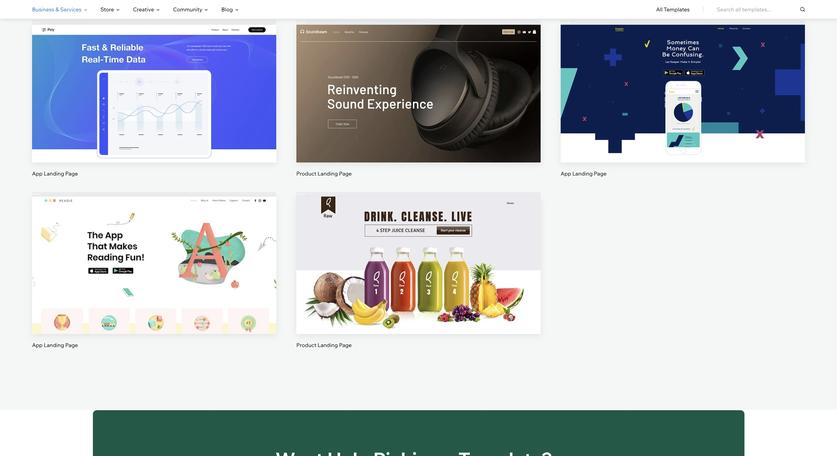 Task type: vqa. For each thing, say whether or not it's contained in the screenshot.
first Product Landing Page group from the bottom's THE 'LANDING'
yes



Task type: locate. For each thing, give the bounding box(es) containing it.
0 vertical spatial product landing page
[[297, 170, 352, 177]]

app landing page group
[[32, 20, 277, 177], [561, 20, 806, 177], [32, 192, 277, 349]]

0 vertical spatial landing pages website templates - product landing page image
[[297, 25, 541, 162]]

page
[[65, 170, 78, 177], [339, 170, 352, 177], [595, 170, 607, 177], [65, 342, 78, 348], [339, 342, 352, 348]]

landing pages website templates - product landing page image
[[297, 25, 541, 162], [297, 197, 541, 334]]

1 vertical spatial product
[[297, 342, 317, 348]]

product landing page for 2nd landing pages website templates - product landing page image from the top
[[297, 342, 352, 348]]

landing pages website templates - app landing page image
[[32, 25, 277, 162], [561, 25, 806, 162], [32, 197, 277, 334]]

Search search field
[[718, 0, 806, 19]]

product landing page for second landing pages website templates - product landing page image from the bottom
[[297, 170, 352, 177]]

all templates link
[[657, 0, 690, 18]]

1 vertical spatial product landing page group
[[297, 192, 541, 349]]

page for 1st product landing page group from the top of the page
[[339, 170, 352, 177]]

app
[[32, 170, 43, 177], [561, 170, 572, 177], [32, 342, 43, 348]]

templates
[[664, 6, 690, 13]]

store
[[101, 6, 114, 13]]

view button
[[138, 98, 170, 114], [403, 98, 435, 114], [668, 98, 699, 114], [403, 270, 435, 286]]

None search field
[[718, 0, 806, 19]]

1 vertical spatial landing pages website templates - product landing page image
[[297, 197, 541, 334]]

0 vertical spatial product
[[297, 170, 317, 177]]

community
[[173, 6, 202, 13]]

0 vertical spatial product landing page group
[[297, 20, 541, 177]]

product for 2nd landing pages website templates - product landing page image from the top
[[297, 342, 317, 348]]

1 product from the top
[[297, 170, 317, 177]]

product landing page group
[[297, 20, 541, 177], [297, 192, 541, 349]]

categories. use the left and right arrow keys to navigate the menu element
[[0, 0, 838, 19]]

1 product landing page from the top
[[297, 170, 352, 177]]

1 product landing page group from the top
[[297, 20, 541, 177]]

2 product from the top
[[297, 342, 317, 348]]

app landing page
[[32, 170, 78, 177], [561, 170, 607, 177], [32, 342, 78, 348]]

2 product landing page group from the top
[[297, 192, 541, 349]]

edit button
[[138, 76, 170, 92], [403, 76, 435, 92], [668, 76, 699, 92], [403, 247, 435, 263]]

page for app landing page group containing app landing page
[[65, 342, 78, 348]]

view
[[148, 103, 161, 110], [413, 103, 425, 110], [677, 103, 690, 110], [413, 275, 425, 281]]

business
[[32, 6, 54, 13]]

product landing page
[[297, 170, 352, 177], [297, 342, 352, 348]]

1 vertical spatial product landing page
[[297, 342, 352, 348]]

landing
[[44, 170, 64, 177], [318, 170, 338, 177], [573, 170, 593, 177], [44, 342, 64, 348], [318, 342, 338, 348]]

2 product landing page from the top
[[297, 342, 352, 348]]

&
[[56, 6, 59, 13]]

2 landing pages website templates - product landing page image from the top
[[297, 197, 541, 334]]

edit
[[149, 80, 159, 87], [414, 80, 424, 87], [679, 80, 689, 87], [414, 252, 424, 259]]

product
[[297, 170, 317, 177], [297, 342, 317, 348]]

services
[[60, 6, 82, 13]]



Task type: describe. For each thing, give the bounding box(es) containing it.
page for second product landing page group from the top of the page
[[339, 342, 352, 348]]

categories by subject element
[[32, 0, 239, 18]]

product for second landing pages website templates - product landing page image from the bottom
[[297, 170, 317, 177]]

business & services
[[32, 6, 82, 13]]

1 landing pages website templates - product landing page image from the top
[[297, 25, 541, 162]]

creative
[[133, 6, 154, 13]]

all
[[657, 6, 663, 13]]

all templates
[[657, 6, 690, 13]]

blog
[[222, 6, 233, 13]]

app landing page group containing app landing page
[[32, 192, 277, 349]]



